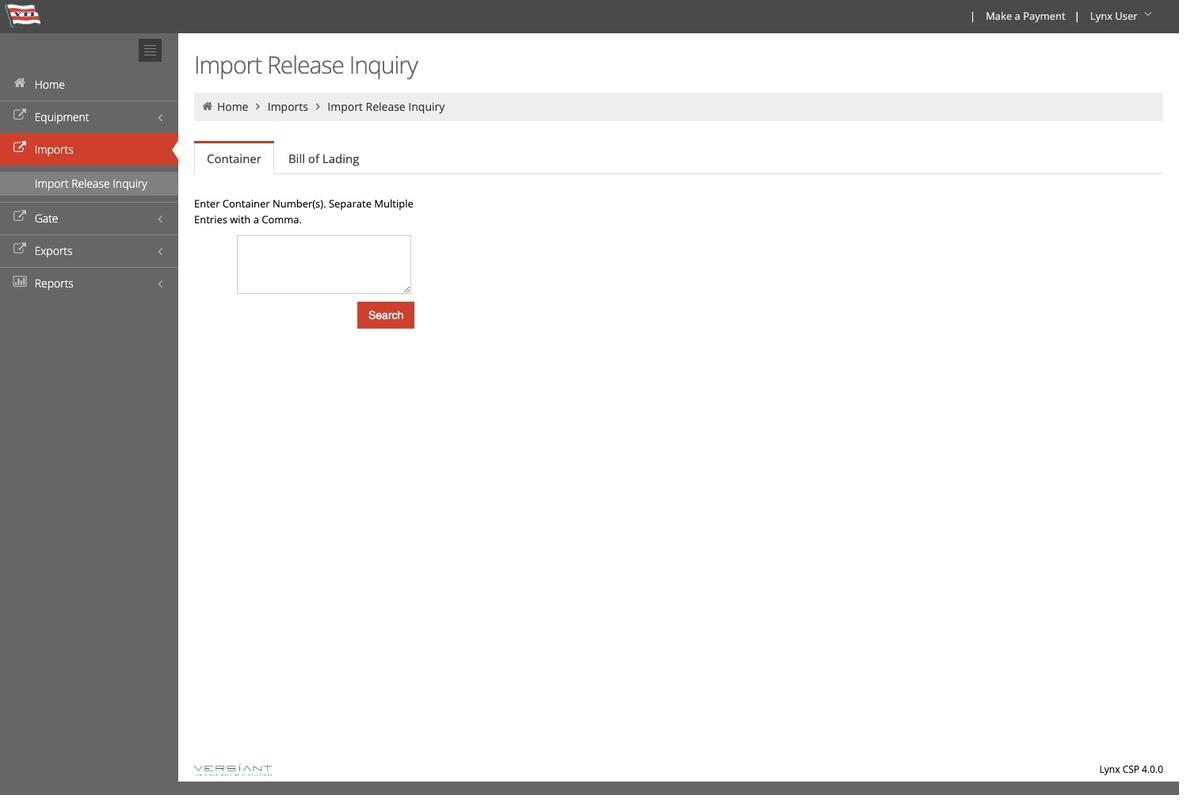 Task type: locate. For each thing, give the bounding box(es) containing it.
1 vertical spatial inquiry
[[408, 99, 445, 114]]

external link image inside equipment link
[[12, 110, 28, 121]]

bill of lading
[[288, 151, 359, 166]]

imports link
[[268, 99, 308, 114], [0, 133, 178, 166]]

bar chart image
[[12, 277, 28, 288]]

1 vertical spatial external link image
[[12, 212, 28, 223]]

1 horizontal spatial home
[[217, 99, 248, 114]]

gate
[[35, 211, 58, 226]]

import release inquiry link
[[328, 99, 445, 114], [0, 172, 178, 196]]

0 horizontal spatial home link
[[0, 68, 178, 101]]

external link image inside gate link
[[12, 212, 28, 223]]

1 vertical spatial home
[[217, 99, 248, 114]]

lynx left user
[[1090, 9, 1113, 23]]

external link image for exports
[[12, 244, 28, 255]]

2 | from the left
[[1074, 9, 1080, 23]]

reports
[[35, 276, 74, 291]]

import up gate
[[35, 176, 69, 191]]

home image
[[12, 78, 28, 89]]

container link
[[194, 143, 274, 174]]

import right angle right image
[[328, 99, 363, 114]]

of
[[308, 151, 319, 166]]

import release inquiry up gate link
[[35, 176, 147, 191]]

make
[[986, 9, 1012, 23]]

0 horizontal spatial a
[[253, 212, 259, 227]]

a
[[1015, 9, 1021, 23], [253, 212, 259, 227]]

2 horizontal spatial release
[[366, 99, 406, 114]]

home link left angle right icon
[[217, 99, 248, 114]]

1 external link image from the top
[[12, 110, 28, 121]]

make a payment link
[[979, 0, 1071, 33]]

a right with
[[253, 212, 259, 227]]

release up angle right image
[[267, 48, 344, 81]]

imports right angle right icon
[[268, 99, 308, 114]]

0 vertical spatial imports link
[[268, 99, 308, 114]]

1 vertical spatial release
[[366, 99, 406, 114]]

0 vertical spatial inquiry
[[349, 48, 417, 81]]

import release inquiry right angle right image
[[328, 99, 445, 114]]

import release inquiry link up gate link
[[0, 172, 178, 196]]

lynx csp 4.0.0
[[1100, 763, 1163, 777]]

versiant image
[[194, 765, 272, 777]]

search
[[369, 309, 404, 322]]

1 horizontal spatial |
[[1074, 9, 1080, 23]]

external link image left gate
[[12, 212, 28, 223]]

home link up equipment
[[0, 68, 178, 101]]

imports link right angle right icon
[[268, 99, 308, 114]]

lynx user link
[[1083, 0, 1162, 33]]

3 external link image from the top
[[12, 244, 28, 255]]

external link image up external link icon
[[12, 110, 28, 121]]

0 vertical spatial home
[[35, 77, 65, 92]]

external link image
[[12, 143, 28, 154]]

0 horizontal spatial import
[[35, 176, 69, 191]]

None text field
[[237, 235, 411, 294]]

external link image inside exports link
[[12, 244, 28, 255]]

release up gate link
[[71, 176, 110, 191]]

1 vertical spatial import release inquiry
[[328, 99, 445, 114]]

import release inquiry
[[194, 48, 417, 81], [328, 99, 445, 114], [35, 176, 147, 191]]

home link
[[0, 68, 178, 101], [217, 99, 248, 114]]

| left make
[[970, 9, 976, 23]]

home
[[35, 77, 65, 92], [217, 99, 248, 114]]

with
[[230, 212, 251, 227]]

release right angle right image
[[366, 99, 406, 114]]

lynx
[[1090, 9, 1113, 23], [1100, 763, 1120, 777]]

a right make
[[1015, 9, 1021, 23]]

home left angle right icon
[[217, 99, 248, 114]]

1 horizontal spatial release
[[267, 48, 344, 81]]

import
[[194, 48, 262, 81], [328, 99, 363, 114], [35, 176, 69, 191]]

container up with
[[223, 197, 270, 211]]

0 horizontal spatial imports link
[[0, 133, 178, 166]]

separate
[[329, 197, 372, 211]]

2 vertical spatial import
[[35, 176, 69, 191]]

inquiry
[[349, 48, 417, 81], [408, 99, 445, 114], [113, 176, 147, 191]]

2 vertical spatial external link image
[[12, 244, 28, 255]]

entries
[[194, 212, 227, 227]]

0 vertical spatial imports
[[268, 99, 308, 114]]

1 horizontal spatial a
[[1015, 9, 1021, 23]]

exports link
[[0, 235, 178, 267]]

release
[[267, 48, 344, 81], [366, 99, 406, 114], [71, 176, 110, 191]]

lynx left csp
[[1100, 763, 1120, 777]]

user
[[1115, 9, 1138, 23]]

imports link down equipment
[[0, 133, 178, 166]]

0 vertical spatial container
[[207, 151, 261, 166]]

import release inquiry link right angle right image
[[328, 99, 445, 114]]

1 vertical spatial import release inquiry link
[[0, 172, 178, 196]]

| right payment
[[1074, 9, 1080, 23]]

1 horizontal spatial import
[[194, 48, 262, 81]]

equipment
[[35, 109, 89, 124]]

0 vertical spatial import release inquiry link
[[328, 99, 445, 114]]

0 vertical spatial external link image
[[12, 110, 28, 121]]

1 vertical spatial container
[[223, 197, 270, 211]]

home right home icon
[[35, 77, 65, 92]]

0 vertical spatial lynx
[[1090, 9, 1113, 23]]

import up home image
[[194, 48, 262, 81]]

enter container number(s).  separate multiple entries with a comma.
[[194, 197, 414, 227]]

imports
[[268, 99, 308, 114], [35, 142, 73, 157]]

0 vertical spatial a
[[1015, 9, 1021, 23]]

1 horizontal spatial import release inquiry link
[[328, 99, 445, 114]]

external link image up "bar chart" icon
[[12, 244, 28, 255]]

2 external link image from the top
[[12, 212, 28, 223]]

number(s).
[[273, 197, 326, 211]]

|
[[970, 9, 976, 23], [1074, 9, 1080, 23]]

container up enter
[[207, 151, 261, 166]]

1 horizontal spatial imports
[[268, 99, 308, 114]]

comma.
[[262, 212, 302, 227]]

container
[[207, 151, 261, 166], [223, 197, 270, 211]]

bill of lading link
[[276, 143, 372, 174]]

0 horizontal spatial release
[[71, 176, 110, 191]]

1 vertical spatial lynx
[[1100, 763, 1120, 777]]

0 horizontal spatial imports
[[35, 142, 73, 157]]

external link image
[[12, 110, 28, 121], [12, 212, 28, 223], [12, 244, 28, 255]]

2 vertical spatial inquiry
[[113, 176, 147, 191]]

1 vertical spatial a
[[253, 212, 259, 227]]

imports down equipment
[[35, 142, 73, 157]]

1 vertical spatial imports
[[35, 142, 73, 157]]

lynx for lynx user
[[1090, 9, 1113, 23]]

1 vertical spatial imports link
[[0, 133, 178, 166]]

2 horizontal spatial import
[[328, 99, 363, 114]]

2 vertical spatial release
[[71, 176, 110, 191]]

external link image for equipment
[[12, 110, 28, 121]]

0 horizontal spatial import release inquiry link
[[0, 172, 178, 196]]

0 vertical spatial import release inquiry
[[194, 48, 417, 81]]

0 horizontal spatial |
[[970, 9, 976, 23]]

import release inquiry up angle right image
[[194, 48, 417, 81]]



Task type: describe. For each thing, give the bounding box(es) containing it.
make a payment
[[986, 9, 1066, 23]]

angle right image
[[311, 101, 325, 112]]

1 horizontal spatial home link
[[217, 99, 248, 114]]

angle right image
[[251, 101, 265, 112]]

2 vertical spatial import release inquiry
[[35, 176, 147, 191]]

0 horizontal spatial home
[[35, 77, 65, 92]]

a inside make a payment link
[[1015, 9, 1021, 23]]

0 vertical spatial release
[[267, 48, 344, 81]]

lynx user
[[1090, 9, 1138, 23]]

1 horizontal spatial imports link
[[268, 99, 308, 114]]

container inside 'link'
[[207, 151, 261, 166]]

enter
[[194, 197, 220, 211]]

external link image for gate
[[12, 212, 28, 223]]

bill
[[288, 151, 305, 166]]

equipment link
[[0, 101, 178, 133]]

inquiry for bottommost import release inquiry link
[[113, 176, 147, 191]]

angle down image
[[1140, 9, 1156, 20]]

lading
[[322, 151, 359, 166]]

csp
[[1123, 763, 1140, 777]]

payment
[[1023, 9, 1066, 23]]

1 vertical spatial import
[[328, 99, 363, 114]]

0 vertical spatial import
[[194, 48, 262, 81]]

1 | from the left
[[970, 9, 976, 23]]

home image
[[201, 101, 214, 112]]

gate link
[[0, 202, 178, 235]]

multiple
[[374, 197, 414, 211]]

container inside enter container number(s).  separate multiple entries with a comma.
[[223, 197, 270, 211]]

lynx for lynx csp 4.0.0
[[1100, 763, 1120, 777]]

a inside enter container number(s).  separate multiple entries with a comma.
[[253, 212, 259, 227]]

search button
[[357, 302, 415, 329]]

reports link
[[0, 267, 178, 300]]

4.0.0
[[1142, 763, 1163, 777]]

inquiry for the top import release inquiry link
[[408, 99, 445, 114]]

exports
[[35, 243, 73, 258]]



Task type: vqa. For each thing, say whether or not it's contained in the screenshot.
swapright image
no



